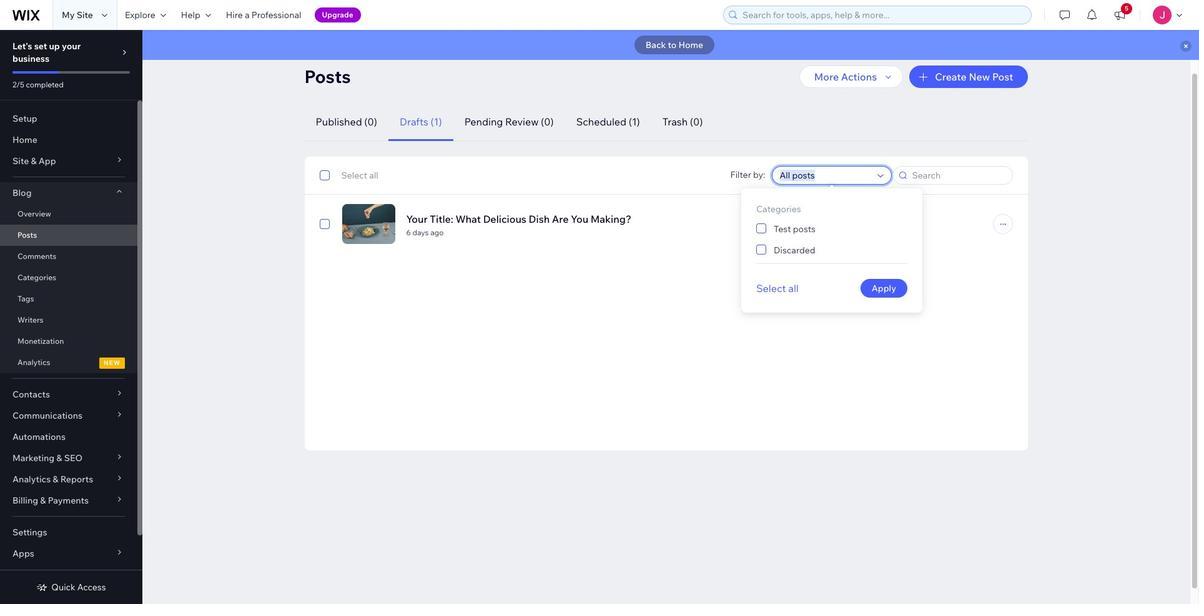 Task type: locate. For each thing, give the bounding box(es) containing it.
analytics for analytics
[[17, 358, 50, 367]]

analytics down monetization
[[17, 358, 50, 367]]

apply button
[[861, 279, 908, 298]]

1 horizontal spatial categories
[[757, 204, 802, 215]]

& right billing
[[40, 496, 46, 507]]

marketing & seo
[[12, 453, 83, 464]]

blog
[[12, 187, 32, 199]]

analytics & reports
[[12, 474, 93, 486]]

select all down discarded checkbox
[[757, 282, 799, 295]]

site inside popup button
[[12, 156, 29, 167]]

(0) right trash
[[690, 116, 703, 128]]

1 horizontal spatial home
[[679, 39, 704, 51]]

upgrade button
[[315, 7, 361, 22]]

site right my
[[77, 9, 93, 21]]

seo
[[64, 453, 83, 464]]

posts down overview
[[17, 231, 37, 240]]

None checkbox
[[320, 217, 330, 232]]

0 vertical spatial posts
[[305, 66, 351, 87]]

(0) right review
[[541, 116, 554, 128]]

home right 'to'
[[679, 39, 704, 51]]

home inside button
[[679, 39, 704, 51]]

categories up test
[[757, 204, 802, 215]]

analytics down the marketing
[[12, 474, 51, 486]]

help
[[181, 9, 200, 21]]

drafts
[[400, 116, 429, 128]]

site & app
[[12, 156, 56, 167]]

more actions button
[[800, 66, 904, 88]]

1 vertical spatial all
[[789, 282, 799, 295]]

contacts button
[[0, 384, 137, 406]]

3 (0) from the left
[[690, 116, 703, 128]]

0 vertical spatial all
[[370, 170, 379, 181]]

analytics
[[17, 358, 50, 367], [12, 474, 51, 486]]

0 vertical spatial select
[[342, 170, 368, 181]]

posts
[[793, 224, 816, 235]]

select
[[342, 170, 368, 181], [757, 282, 787, 295]]

all down published (0) button
[[370, 170, 379, 181]]

delicious
[[483, 213, 527, 225]]

2/5 completed
[[12, 80, 64, 89]]

1 horizontal spatial site
[[77, 9, 93, 21]]

0 vertical spatial categories
[[757, 204, 802, 215]]

your
[[62, 41, 81, 52]]

1 horizontal spatial select
[[757, 282, 787, 295]]

select all inside checkbox
[[342, 170, 379, 181]]

to
[[668, 39, 677, 51]]

home link
[[0, 129, 137, 151]]

None field
[[776, 167, 874, 184]]

categories inside categories link
[[17, 273, 56, 282]]

analytics & reports button
[[0, 469, 137, 491]]

0 horizontal spatial categories
[[17, 273, 56, 282]]

select all
[[342, 170, 379, 181], [757, 282, 799, 295]]

actions
[[842, 71, 878, 83]]

setup link
[[0, 108, 137, 129]]

1 (1) from the left
[[431, 116, 442, 128]]

tab list
[[305, 103, 1013, 141]]

blog button
[[0, 182, 137, 204]]

are
[[552, 213, 569, 225]]

0 vertical spatial home
[[679, 39, 704, 51]]

days
[[413, 228, 429, 237]]

0 horizontal spatial (0)
[[365, 116, 377, 128]]

contacts
[[12, 389, 50, 401]]

0 horizontal spatial (1)
[[431, 116, 442, 128]]

back to home alert
[[142, 30, 1200, 60]]

filter by:
[[731, 170, 766, 181]]

(1) right drafts
[[431, 116, 442, 128]]

billing & payments
[[12, 496, 89, 507]]

discarded
[[774, 245, 816, 256]]

test posts
[[774, 224, 816, 235]]

select down published (0) button
[[342, 170, 368, 181]]

payments
[[48, 496, 89, 507]]

(1)
[[431, 116, 442, 128], [629, 116, 640, 128]]

what
[[456, 213, 481, 225]]

pending review (0) button
[[453, 103, 565, 141]]

5 button
[[1107, 0, 1134, 30]]

1 vertical spatial analytics
[[12, 474, 51, 486]]

0 horizontal spatial select
[[342, 170, 368, 181]]

1 vertical spatial categories
[[17, 273, 56, 282]]

billing
[[12, 496, 38, 507]]

(0) right published
[[365, 116, 377, 128]]

& left seo
[[56, 453, 62, 464]]

select all down published (0) button
[[342, 170, 379, 181]]

&
[[31, 156, 37, 167], [56, 453, 62, 464], [53, 474, 58, 486], [40, 496, 46, 507]]

6
[[407, 228, 411, 237]]

2 (0) from the left
[[541, 116, 554, 128]]

home
[[679, 39, 704, 51], [12, 134, 37, 146]]

back
[[646, 39, 666, 51]]

0 vertical spatial analytics
[[17, 358, 50, 367]]

a
[[245, 9, 250, 21]]

categories down comments
[[17, 273, 56, 282]]

2 (1) from the left
[[629, 116, 640, 128]]

0 horizontal spatial all
[[370, 170, 379, 181]]

5
[[1125, 4, 1129, 12]]

explore
[[125, 9, 156, 21]]

up
[[49, 41, 60, 52]]

1 horizontal spatial posts
[[305, 66, 351, 87]]

create
[[936, 71, 967, 83]]

trash (0)
[[663, 116, 703, 128]]

0 horizontal spatial posts
[[17, 231, 37, 240]]

more
[[815, 71, 839, 83]]

1 vertical spatial select
[[757, 282, 787, 295]]

all inside checkbox
[[370, 170, 379, 181]]

1 vertical spatial home
[[12, 134, 37, 146]]

(0) for published (0)
[[365, 116, 377, 128]]

select down discarded checkbox
[[757, 282, 787, 295]]

all down discarded
[[789, 282, 799, 295]]

completed
[[26, 80, 64, 89]]

analytics inside popup button
[[12, 474, 51, 486]]

sidebar element
[[0, 30, 142, 605]]

1 (0) from the left
[[365, 116, 377, 128]]

1 horizontal spatial (1)
[[629, 116, 640, 128]]

1 horizontal spatial (0)
[[541, 116, 554, 128]]

2 horizontal spatial (0)
[[690, 116, 703, 128]]

home down setup
[[12, 134, 37, 146]]

posts up published
[[305, 66, 351, 87]]

trash
[[663, 116, 688, 128]]

0 horizontal spatial select all
[[342, 170, 379, 181]]

(1) for scheduled (1)
[[629, 116, 640, 128]]

& left 'app'
[[31, 156, 37, 167]]

(0)
[[365, 116, 377, 128], [541, 116, 554, 128], [690, 116, 703, 128]]

all
[[370, 170, 379, 181], [789, 282, 799, 295]]

drafts (1) button
[[389, 103, 453, 141]]

title:
[[430, 213, 454, 225]]

0 horizontal spatial home
[[12, 134, 37, 146]]

site left 'app'
[[12, 156, 29, 167]]

help button
[[174, 0, 219, 30]]

by:
[[754, 170, 766, 181]]

1 vertical spatial posts
[[17, 231, 37, 240]]

Test posts checkbox
[[757, 221, 816, 236]]

comments link
[[0, 246, 137, 267]]

0 vertical spatial site
[[77, 9, 93, 21]]

1 horizontal spatial all
[[789, 282, 799, 295]]

(1) right 'scheduled'
[[629, 116, 640, 128]]

& left "reports"
[[53, 474, 58, 486]]

1 horizontal spatial select all
[[757, 282, 799, 295]]

new
[[104, 359, 121, 367]]

quick
[[51, 582, 75, 594]]

1 vertical spatial site
[[12, 156, 29, 167]]

marketing & seo button
[[0, 448, 137, 469]]

writers
[[17, 316, 44, 325]]

0 vertical spatial select all
[[342, 170, 379, 181]]

& for billing
[[40, 496, 46, 507]]

site
[[77, 9, 93, 21], [12, 156, 29, 167]]

scheduled (1)
[[577, 116, 640, 128]]

0 horizontal spatial site
[[12, 156, 29, 167]]

scheduled
[[577, 116, 627, 128]]

all inside "button"
[[789, 282, 799, 295]]



Task type: vqa. For each thing, say whether or not it's contained in the screenshot.
posts link
yes



Task type: describe. For each thing, give the bounding box(es) containing it.
let's
[[12, 41, 32, 52]]

app
[[39, 156, 56, 167]]

professional
[[252, 9, 302, 21]]

access
[[77, 582, 106, 594]]

your
[[407, 213, 428, 225]]

more actions
[[815, 71, 878, 83]]

back to home
[[646, 39, 704, 51]]

apps
[[12, 549, 34, 560]]

cms
[[12, 570, 33, 581]]

& for marketing
[[56, 453, 62, 464]]

back to home button
[[635, 36, 715, 54]]

communications button
[[0, 406, 137, 427]]

site & app button
[[0, 151, 137, 172]]

analytics for analytics & reports
[[12, 474, 51, 486]]

create new post
[[936, 71, 1014, 83]]

2/5
[[12, 80, 24, 89]]

home inside "link"
[[12, 134, 37, 146]]

reports
[[60, 474, 93, 486]]

billing & payments button
[[0, 491, 137, 512]]

your title: what delicious dish are you making? 6 days ago
[[407, 213, 632, 237]]

published (0)
[[316, 116, 377, 128]]

setup
[[12, 113, 37, 124]]

trash (0) button
[[652, 103, 715, 141]]

settings
[[12, 527, 47, 539]]

business
[[12, 53, 49, 64]]

ago
[[431, 228, 444, 237]]

hire
[[226, 9, 243, 21]]

& for analytics
[[53, 474, 58, 486]]

my site
[[62, 9, 93, 21]]

comments
[[17, 252, 56, 261]]

posts inside posts link
[[17, 231, 37, 240]]

cms link
[[0, 565, 137, 586]]

tags
[[17, 294, 34, 304]]

dish
[[529, 213, 550, 225]]

filter
[[731, 170, 752, 181]]

select all button
[[757, 281, 799, 296]]

categories link
[[0, 267, 137, 289]]

marketing
[[12, 453, 54, 464]]

monetization
[[17, 337, 64, 346]]

Search for tools, apps, help & more... field
[[739, 6, 1028, 24]]

Discarded checkbox
[[757, 242, 816, 257]]

settings link
[[0, 522, 137, 544]]

hire a professional
[[226, 9, 302, 21]]

published (0) button
[[305, 103, 389, 141]]

posts link
[[0, 225, 137, 246]]

new
[[969, 71, 991, 83]]

tags link
[[0, 289, 137, 310]]

apps button
[[0, 544, 137, 565]]

quick access button
[[36, 582, 106, 594]]

Search field
[[909, 167, 1009, 184]]

monetization link
[[0, 331, 137, 352]]

1 vertical spatial select all
[[757, 282, 799, 295]]

test
[[774, 224, 791, 235]]

automations link
[[0, 427, 137, 448]]

let's set up your business
[[12, 41, 81, 64]]

select inside checkbox
[[342, 170, 368, 181]]

published
[[316, 116, 362, 128]]

set
[[34, 41, 47, 52]]

select inside "button"
[[757, 282, 787, 295]]

Select all checkbox
[[320, 168, 379, 183]]

making?
[[591, 213, 632, 225]]

pending
[[465, 116, 503, 128]]

my
[[62, 9, 75, 21]]

communications
[[12, 411, 83, 422]]

hire a professional link
[[219, 0, 309, 30]]

quick access
[[51, 582, 106, 594]]

writers link
[[0, 310, 137, 331]]

apply
[[872, 283, 897, 294]]

(1) for drafts (1)
[[431, 116, 442, 128]]

overview
[[17, 209, 51, 219]]

automations
[[12, 432, 66, 443]]

(0) for trash (0)
[[690, 116, 703, 128]]

drafts (1)
[[400, 116, 442, 128]]

you
[[571, 213, 589, 225]]

& for site
[[31, 156, 37, 167]]

overview link
[[0, 204, 137, 225]]

tab list containing published (0)
[[305, 103, 1013, 141]]

create new post button
[[910, 66, 1028, 88]]

review
[[506, 116, 539, 128]]

scheduled (1) button
[[565, 103, 652, 141]]



